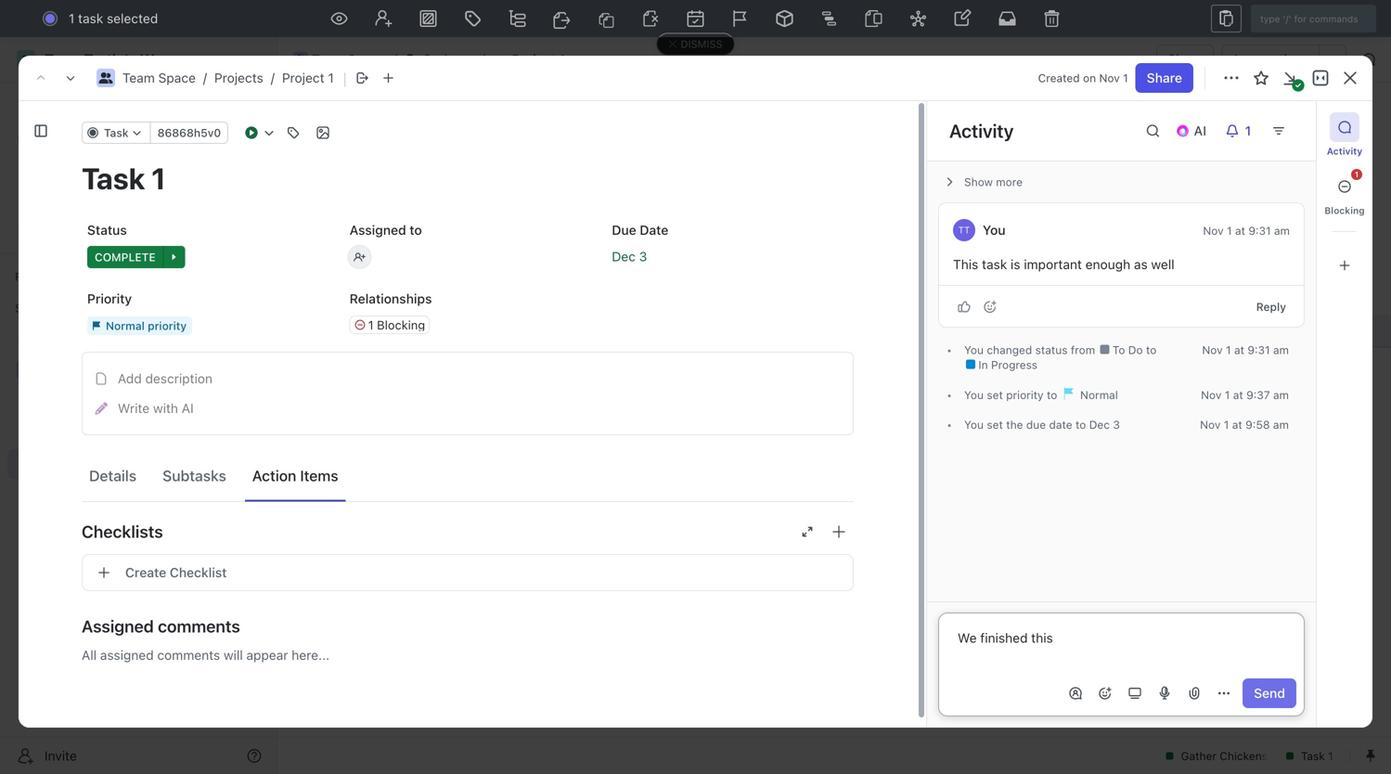 Task type: vqa. For each thing, say whether or not it's contained in the screenshot.
clickbot
no



Task type: locate. For each thing, give the bounding box(es) containing it.
1 horizontal spatial assigned
[[350, 222, 406, 238]]

2 horizontal spatial space
[[348, 52, 385, 67]]

am down reply button
[[1273, 343, 1289, 356]]

tree
[[7, 323, 269, 574]]

1 horizontal spatial do
[[1128, 343, 1143, 356]]

ai button
[[1168, 116, 1218, 146]]

0 vertical spatial to do
[[1110, 343, 1146, 356]]

you right tt
[[983, 222, 1006, 238]]

team space link
[[289, 48, 390, 71], [123, 70, 196, 85], [45, 355, 265, 384]]

inbox link
[[7, 122, 269, 151]]

0 vertical spatial comments
[[158, 616, 240, 636]]

nov for set priority to
[[1201, 388, 1222, 401]]

priority up the
[[1006, 388, 1044, 401]]

1 horizontal spatial project 1
[[512, 52, 565, 67]]

9:31 up reply button
[[1249, 224, 1271, 237]]

projects link inside tree
[[56, 386, 217, 416]]

due
[[1026, 418, 1046, 431]]

comments down assigned comments at bottom left
[[157, 647, 220, 663]]

dec inside task sidebar content section
[[1089, 418, 1110, 431]]

0 vertical spatial add
[[1257, 119, 1282, 135]]

1 horizontal spatial add
[[374, 500, 398, 516]]

ai button
[[1168, 116, 1218, 146]]

1 horizontal spatial priority
[[1006, 388, 1044, 401]]

0 vertical spatial blocking
[[1325, 205, 1365, 216]]

0 vertical spatial set
[[987, 388, 1003, 401]]

at
[[1235, 224, 1245, 237], [1234, 343, 1245, 356], [1233, 388, 1243, 401], [1232, 418, 1242, 431]]

1 horizontal spatial team space
[[312, 52, 385, 67]]

0 horizontal spatial to do
[[346, 553, 382, 566]]

1 vertical spatial project 1
[[322, 111, 429, 142]]

1 inside dropdown button
[[1245, 123, 1251, 138]]

dec down normal at the bottom right of the page
[[1089, 418, 1110, 431]]

new button
[[1203, 4, 1268, 33]]

1 vertical spatial share
[[1147, 70, 1182, 85]]

1 vertical spatial assigned
[[82, 616, 154, 636]]

action items
[[252, 467, 338, 484]]

add task up '4'
[[374, 500, 429, 516]]

0 vertical spatial priority
[[148, 319, 187, 332]]

1 vertical spatial user group image
[[19, 364, 33, 375]]

dec down due
[[612, 249, 636, 264]]

team space up pencil icon
[[45, 362, 118, 377]]

tt
[[958, 225, 970, 235]]

0 vertical spatial assigned
[[350, 222, 406, 238]]

to do right from
[[1110, 343, 1146, 356]]

Search tasks... text field
[[1160, 211, 1346, 239]]

relationships
[[350, 291, 432, 306]]

priority inside task sidebar content section
[[1006, 388, 1044, 401]]

0 vertical spatial add task button
[[1246, 112, 1324, 142]]

0 vertical spatial activity
[[949, 120, 1014, 142]]

checklists button
[[82, 510, 854, 554]]

task inside section
[[982, 257, 1007, 272]]

0 horizontal spatial 3
[[639, 249, 647, 264]]

task inside dropdown button
[[104, 126, 129, 139]]

1 horizontal spatial user group image
[[99, 72, 113, 84]]

0 horizontal spatial priority
[[148, 319, 187, 332]]

ai left 1 dropdown button
[[1194, 123, 1207, 138]]

do left '4'
[[365, 553, 382, 566]]

activity up 1 button
[[1327, 146, 1363, 156]]

3
[[639, 249, 647, 264], [1113, 418, 1120, 431]]

activity inside task sidebar content section
[[949, 120, 1014, 142]]

task left selected
[[78, 11, 103, 26]]

add task button up '4'
[[366, 497, 436, 519]]

‎task
[[374, 323, 402, 338]]

dashboards
[[45, 192, 117, 207]]

status
[[1035, 343, 1068, 356]]

⌘k
[[820, 11, 840, 26]]

1 horizontal spatial task
[[401, 500, 429, 516]]

1 horizontal spatial projects
[[214, 70, 263, 85]]

tree inside sidebar navigation
[[7, 323, 269, 574]]

task left is on the top right
[[982, 257, 1007, 272]]

blocking down relationships
[[377, 318, 425, 332]]

search...
[[653, 11, 706, 26]]

you for nov 1 at 9:31 am
[[983, 222, 1006, 238]]

task down home link
[[104, 126, 129, 139]]

0 vertical spatial project 1
[[512, 52, 565, 67]]

space
[[348, 52, 385, 67], [158, 70, 196, 85], [80, 362, 118, 377]]

to
[[410, 222, 422, 238], [1113, 343, 1125, 356], [1146, 343, 1157, 356], [1047, 388, 1057, 401], [1076, 418, 1086, 431], [346, 553, 362, 566]]

0 horizontal spatial add task
[[374, 500, 429, 516]]

hide button
[[956, 214, 996, 236]]

complete
[[346, 263, 407, 276]]

projects link
[[401, 48, 478, 71], [214, 70, 263, 85], [56, 386, 217, 416]]

1 vertical spatial team space
[[45, 362, 118, 377]]

assigned
[[350, 222, 406, 238], [82, 616, 154, 636]]

space inside team space / projects / project 1 |
[[158, 70, 196, 85]]

set down in progress
[[987, 388, 1003, 401]]

will
[[224, 647, 243, 663]]

priority right normal
[[148, 319, 187, 332]]

1 vertical spatial 9:31
[[1248, 343, 1270, 356]]

sidebar navigation
[[0, 37, 278, 774]]

activity
[[949, 120, 1014, 142], [1327, 146, 1363, 156]]

0 horizontal spatial activity
[[949, 120, 1014, 142]]

team space / projects / project 1 |
[[123, 69, 347, 87]]

blocking
[[1325, 205, 1365, 216], [377, 318, 425, 332]]

0 horizontal spatial dropdown menu image
[[643, 10, 659, 27]]

you down in
[[964, 388, 984, 401]]

1 vertical spatial team
[[123, 70, 155, 85]]

1 horizontal spatial dec
[[1089, 418, 1110, 431]]

1 horizontal spatial space
[[158, 70, 196, 85]]

1 vertical spatial projects
[[214, 70, 263, 85]]

nov 1 at 9:31 am
[[1203, 224, 1290, 237], [1202, 343, 1289, 356]]

you up in
[[964, 343, 984, 356]]

1 vertical spatial 3
[[1113, 418, 1120, 431]]

space inside sidebar navigation
[[80, 362, 118, 377]]

1 horizontal spatial 3
[[1113, 418, 1120, 431]]

you for changed status from
[[964, 343, 984, 356]]

0 vertical spatial task
[[78, 11, 103, 26]]

assigned comments button
[[82, 604, 854, 649]]

0 horizontal spatial assigned
[[82, 616, 154, 636]]

9:58
[[1246, 418, 1270, 431]]

0 horizontal spatial ai
[[182, 400, 194, 416]]

2 vertical spatial space
[[80, 362, 118, 377]]

task sidebar content section
[[923, 101, 1316, 728]]

nov
[[1099, 71, 1120, 84], [1203, 224, 1224, 237], [1202, 343, 1223, 356], [1201, 388, 1222, 401], [1200, 418, 1221, 431]]

task
[[78, 11, 103, 26], [982, 257, 1007, 272]]

this task is important enough as well
[[953, 257, 1175, 272]]

1 horizontal spatial ai
[[1194, 123, 1207, 138]]

team up home link
[[123, 70, 155, 85]]

Edit task name text field
[[82, 161, 854, 196]]

0 horizontal spatial add
[[118, 371, 142, 386]]

dropdown menu image
[[954, 8, 972, 27], [643, 10, 659, 27]]

0 horizontal spatial task
[[104, 126, 129, 139]]

you
[[983, 222, 1006, 238], [964, 343, 984, 356], [964, 388, 984, 401], [964, 418, 984, 431]]

do right from
[[1128, 343, 1143, 356]]

dismiss
[[681, 38, 723, 50]]

priority for set
[[1006, 388, 1044, 401]]

am right 9:58
[[1273, 418, 1289, 431]]

add task down automations 'button'
[[1257, 119, 1313, 135]]

nov 1 at 9:31 am up nov 1 at 9:37 am
[[1202, 343, 1289, 356]]

0 vertical spatial share
[[1168, 52, 1203, 67]]

am
[[1274, 224, 1290, 237], [1273, 343, 1289, 356], [1273, 388, 1289, 401], [1273, 418, 1289, 431]]

3 down due date
[[639, 249, 647, 264]]

0 horizontal spatial projects
[[56, 393, 105, 408]]

0 horizontal spatial task
[[78, 11, 103, 26]]

ai right "with"
[[182, 400, 194, 416]]

0 horizontal spatial add task button
[[366, 497, 436, 519]]

1 vertical spatial add
[[118, 371, 142, 386]]

1 vertical spatial space
[[158, 70, 196, 85]]

you for set priority to
[[964, 388, 984, 401]]

all assigned comments will appear here...
[[82, 647, 330, 663]]

1 horizontal spatial add task
[[1257, 119, 1313, 135]]

0 vertical spatial user group image
[[99, 72, 113, 84]]

changed status from
[[984, 343, 1098, 356]]

task
[[1285, 119, 1313, 135], [104, 126, 129, 139], [401, 500, 429, 516]]

activity up show
[[949, 120, 1014, 142]]

1 vertical spatial project
[[282, 70, 325, 85]]

priority inside dropdown button
[[148, 319, 187, 332]]

date
[[640, 222, 669, 238]]

0 horizontal spatial team
[[45, 362, 77, 377]]

0 horizontal spatial user group image
[[19, 364, 33, 375]]

assigned up the assigned
[[82, 616, 154, 636]]

1 vertical spatial dec
[[1089, 418, 1110, 431]]

assigned inside assigned comments dropdown button
[[82, 616, 154, 636]]

1 vertical spatial task
[[982, 257, 1007, 272]]

0 vertical spatial add task
[[1257, 119, 1313, 135]]

inbox
[[45, 129, 77, 144]]

1 vertical spatial to do
[[346, 553, 382, 566]]

1 horizontal spatial team
[[123, 70, 155, 85]]

comments inside dropdown button
[[158, 616, 240, 636]]

type '/' for commands field
[[1251, 5, 1376, 32]]

task right 1 dropdown button
[[1285, 119, 1313, 135]]

set left the
[[987, 418, 1003, 431]]

dec 3 button
[[606, 240, 854, 274]]

/
[[393, 52, 397, 67], [481, 52, 485, 67], [203, 70, 207, 85], [271, 70, 275, 85]]

0 vertical spatial space
[[348, 52, 385, 67]]

here...
[[292, 647, 330, 663]]

blocking down 1 button
[[1325, 205, 1365, 216]]

action
[[252, 467, 296, 484]]

the
[[1006, 418, 1023, 431]]

9:31 down reply button
[[1248, 343, 1270, 356]]

normal priority
[[106, 319, 187, 332]]

1 vertical spatial activity
[[1327, 146, 1363, 156]]

1 horizontal spatial blocking
[[1325, 205, 1365, 216]]

space up home link
[[158, 70, 196, 85]]

comments
[[158, 616, 240, 636], [157, 647, 220, 663]]

team space link for user group icon within sidebar navigation
[[45, 355, 265, 384]]

this
[[1031, 630, 1053, 646]]

due date
[[612, 222, 669, 238]]

blocking inside task sidebar navigation tab list
[[1325, 205, 1365, 216]]

to do left '4'
[[346, 553, 382, 566]]

am right 9:37
[[1273, 388, 1289, 401]]

do
[[1128, 343, 1143, 356], [365, 553, 382, 566]]

share button down new button
[[1157, 45, 1214, 74]]

team inside sidebar navigation
[[45, 362, 77, 377]]

assigned for assigned comments
[[82, 616, 154, 636]]

project
[[512, 52, 556, 67], [282, 70, 325, 85], [322, 111, 405, 142]]

1 vertical spatial set
[[987, 418, 1003, 431]]

2 horizontal spatial add
[[1257, 119, 1282, 135]]

add task button
[[1246, 112, 1324, 142], [366, 497, 436, 519]]

pencil image
[[95, 402, 107, 415]]

changed
[[987, 343, 1032, 356]]

1 horizontal spatial to do
[[1110, 343, 1146, 356]]

1 vertical spatial do
[[365, 553, 382, 566]]

comments up all assigned comments will appear here...
[[158, 616, 240, 636]]

add inside 'button'
[[118, 371, 142, 386]]

0 vertical spatial ai
[[1194, 123, 1207, 138]]

0 vertical spatial project
[[512, 52, 556, 67]]

1 vertical spatial comments
[[157, 647, 220, 663]]

add task
[[1257, 119, 1313, 135], [374, 500, 429, 516]]

write with ai button
[[88, 394, 847, 423]]

1 horizontal spatial activity
[[1327, 146, 1363, 156]]

team space up the | at the left top of the page
[[312, 52, 385, 67]]

space up pencil icon
[[80, 362, 118, 377]]

1 horizontal spatial task
[[982, 257, 1007, 272]]

0 vertical spatial 3
[[639, 249, 647, 264]]

0 horizontal spatial dec
[[612, 249, 636, 264]]

share button up ai dropdown button
[[1136, 63, 1194, 93]]

project inside "link"
[[512, 52, 556, 67]]

project 1
[[512, 52, 565, 67], [322, 111, 429, 142]]

1 vertical spatial priority
[[1006, 388, 1044, 401]]

tree containing team space
[[7, 323, 269, 574]]

2 vertical spatial projects
[[56, 393, 105, 408]]

team up the | at the left top of the page
[[312, 52, 344, 67]]

subtasks
[[163, 467, 226, 484]]

0 vertical spatial dec
[[612, 249, 636, 264]]

1 vertical spatial ai
[[182, 400, 194, 416]]

team space
[[312, 52, 385, 67], [45, 362, 118, 377]]

1 vertical spatial blocking
[[377, 318, 425, 332]]

add task button down automations 'button'
[[1246, 112, 1324, 142]]

assigned for assigned to
[[350, 222, 406, 238]]

to do
[[1110, 343, 1146, 356], [346, 553, 382, 566]]

ai
[[1194, 123, 1207, 138], [182, 400, 194, 416]]

space right user group image
[[348, 52, 385, 67]]

nov for set the due date to
[[1200, 418, 1221, 431]]

user group image
[[99, 72, 113, 84], [19, 364, 33, 375]]

send button
[[1243, 678, 1297, 708]]

3 down normal at the bottom right of the page
[[1113, 418, 1120, 431]]

9:31
[[1249, 224, 1271, 237], [1248, 343, 1270, 356]]

team down the spaces
[[45, 362, 77, 377]]

nov 1 at 9:31 am up reply button
[[1203, 224, 1290, 237]]

share
[[1168, 52, 1203, 67], [1147, 70, 1182, 85]]

0 horizontal spatial space
[[80, 362, 118, 377]]

2 vertical spatial team
[[45, 362, 77, 377]]

user group image up home link
[[99, 72, 113, 84]]

items
[[300, 467, 338, 484]]

projects inside 'link'
[[56, 393, 105, 408]]

hide
[[963, 219, 988, 232]]

1 vertical spatial add task
[[374, 500, 429, 516]]

user group image down the spaces
[[19, 364, 33, 375]]

am left task sidebar navigation tab list
[[1274, 224, 1290, 237]]

0 horizontal spatial project 1 link
[[282, 70, 334, 85]]

assigned up complete
[[350, 222, 406, 238]]

task up '4'
[[401, 500, 429, 516]]



Task type: describe. For each thing, give the bounding box(es) containing it.
activity inside task sidebar navigation tab list
[[1327, 146, 1363, 156]]

date
[[1049, 418, 1073, 431]]

86868h5v0 button
[[150, 122, 228, 144]]

favorites
[[15, 270, 64, 283]]

2 horizontal spatial task
[[1285, 119, 1313, 135]]

on
[[1083, 71, 1096, 84]]

reply button
[[1249, 296, 1294, 318]]

automations button
[[1223, 45, 1319, 73]]

ai inside button
[[182, 400, 194, 416]]

9:37
[[1247, 388, 1270, 401]]

am for set the due date to
[[1273, 418, 1289, 431]]

details button
[[82, 458, 144, 493]]

1 inside button
[[1355, 170, 1359, 179]]

write
[[118, 400, 150, 416]]

1 horizontal spatial add task button
[[1246, 112, 1324, 142]]

task for selected
[[78, 11, 103, 26]]

created
[[1038, 71, 1080, 84]]

send
[[1254, 685, 1285, 701]]

with
[[153, 400, 178, 416]]

team inside team space / projects / project 1 |
[[123, 70, 155, 85]]

all
[[82, 647, 97, 663]]

add description button
[[88, 364, 847, 394]]

well
[[1151, 257, 1175, 272]]

in
[[979, 358, 988, 371]]

add description
[[118, 371, 213, 386]]

appear
[[246, 647, 288, 663]]

at for changed status from
[[1234, 343, 1245, 356]]

checklist
[[170, 565, 227, 580]]

1 horizontal spatial project 1 link
[[489, 48, 570, 71]]

normal
[[106, 319, 145, 332]]

create checklist button
[[82, 554, 854, 591]]

we
[[958, 630, 977, 646]]

projects inside team space / projects / project 1 |
[[214, 70, 263, 85]]

assigned comments
[[82, 616, 240, 636]]

0 vertical spatial nov 1 at 9:31 am
[[1203, 224, 1290, 237]]

‎task 1
[[374, 323, 412, 338]]

1 horizontal spatial dropdown menu image
[[954, 8, 972, 27]]

team space inside sidebar navigation
[[45, 362, 118, 377]]

1 button
[[1330, 169, 1362, 201]]

normal
[[1077, 388, 1118, 401]]

new
[[1229, 11, 1257, 26]]

checklists
[[82, 522, 163, 542]]

share for 'share' button over ai dropdown button
[[1147, 70, 1182, 85]]

important
[[1024, 257, 1082, 272]]

2 vertical spatial add
[[374, 500, 398, 516]]

1 set from the top
[[987, 388, 1003, 401]]

you set the due date to dec 3
[[964, 418, 1120, 431]]

show more
[[964, 175, 1023, 188]]

1 button
[[1218, 116, 1264, 146]]

user group image inside sidebar navigation
[[19, 364, 33, 375]]

invite
[[45, 748, 77, 763]]

project inside team space / projects / project 1 |
[[282, 70, 325, 85]]

due
[[612, 222, 636, 238]]

0 vertical spatial 9:31
[[1249, 224, 1271, 237]]

1 inside team space / projects / project 1 |
[[328, 70, 334, 85]]

|
[[343, 69, 347, 87]]

this
[[953, 257, 979, 272]]

we finished this
[[958, 630, 1053, 646]]

3 inside task sidebar content section
[[1113, 418, 1120, 431]]

dec inside dropdown button
[[612, 249, 636, 264]]

3 inside the dec 3 dropdown button
[[639, 249, 647, 264]]

show more button
[[938, 169, 1305, 195]]

2 horizontal spatial projects
[[424, 52, 473, 67]]

am for set priority to
[[1273, 388, 1289, 401]]

complete button
[[82, 240, 329, 274]]

1 vertical spatial add task button
[[366, 497, 436, 519]]

0 vertical spatial team space
[[312, 52, 385, 67]]

‎task 1 link
[[369, 317, 643, 344]]

home
[[45, 97, 80, 112]]

from
[[1071, 343, 1095, 356]]

priority
[[87, 291, 132, 306]]

set priority image
[[732, 10, 749, 27]]

2 set from the top
[[987, 418, 1003, 431]]

at for set the due date to
[[1232, 418, 1242, 431]]

to do inside task sidebar content section
[[1110, 343, 1146, 356]]

show
[[964, 175, 993, 188]]

nov 1 at 9:58 am
[[1200, 418, 1289, 431]]

ai inside button
[[1194, 123, 1207, 138]]

create checklist
[[125, 565, 227, 580]]

am for changed status from
[[1273, 343, 1289, 356]]

priority for normal
[[148, 319, 187, 332]]

as
[[1134, 257, 1148, 272]]

1 blocking
[[368, 318, 425, 332]]

home link
[[7, 90, 269, 120]]

86868h5v0
[[157, 126, 221, 139]]

create
[[125, 565, 166, 580]]

0 horizontal spatial blocking
[[377, 318, 425, 332]]

automations
[[1232, 52, 1310, 67]]

assigned to
[[350, 222, 422, 238]]

description
[[145, 371, 213, 386]]

write with ai
[[118, 400, 194, 416]]

task sidebar navigation tab list
[[1324, 112, 1365, 280]]

favorites button
[[7, 265, 82, 288]]

nov for changed status from
[[1202, 343, 1223, 356]]

1 vertical spatial nov 1 at 9:31 am
[[1202, 343, 1289, 356]]

subtasks button
[[155, 458, 234, 493]]

task button
[[82, 122, 151, 144]]

do inside task sidebar content section
[[1128, 343, 1143, 356]]

nov 1 at 9:37 am
[[1201, 388, 1289, 401]]

dashboards link
[[7, 185, 269, 214]]

2 vertical spatial project
[[322, 111, 405, 142]]

dec 3
[[612, 249, 647, 264]]

enough
[[1086, 257, 1131, 272]]

4
[[403, 553, 410, 566]]

is
[[1011, 257, 1020, 272]]

at for set priority to
[[1233, 388, 1243, 401]]

share for 'share' button under new button
[[1168, 52, 1203, 67]]

normal priority button
[[82, 309, 329, 342]]

0 horizontal spatial do
[[365, 553, 382, 566]]

team space link for user group icon to the top
[[123, 70, 196, 85]]

in progress
[[975, 358, 1038, 371]]

created on nov 1
[[1038, 71, 1128, 84]]

status
[[87, 222, 127, 238]]

spaces
[[15, 302, 54, 315]]

0 vertical spatial team
[[312, 52, 344, 67]]

1 task selected
[[69, 11, 158, 26]]

you left the
[[964, 418, 984, 431]]

task for is
[[982, 257, 1007, 272]]

0 horizontal spatial project 1
[[322, 111, 429, 142]]

user group image
[[295, 55, 307, 64]]

selected
[[107, 11, 158, 26]]

set priority to
[[984, 388, 1061, 401]]



